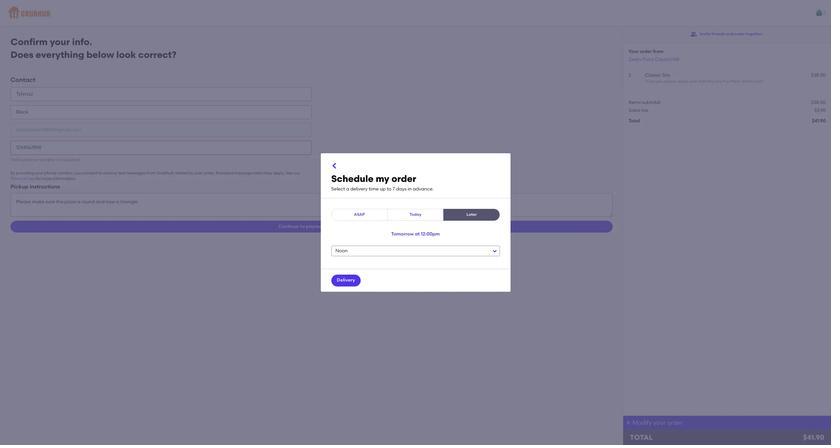 Task type: locate. For each thing, give the bounding box(es) containing it.
modify your order
[[633, 420, 683, 427]]

1 vertical spatial from
[[147, 171, 156, 176]]

you
[[656, 79, 663, 84], [74, 171, 81, 176]]

select
[[331, 187, 345, 192]]

1 vertical spatial is
[[57, 157, 60, 163]]

total down sales
[[629, 118, 640, 124]]

0 vertical spatial from
[[653, 49, 664, 54]]

$38.00
[[811, 72, 826, 78], [811, 100, 826, 105]]

modify
[[633, 420, 652, 427]]

delivery
[[337, 278, 355, 283]]

in
[[408, 187, 412, 192]]

order inside your order from zeeks pizza capitol hill
[[640, 49, 652, 54]]

7
[[393, 187, 395, 192]]

order up days
[[392, 173, 416, 185]]

standard
[[216, 171, 234, 176]]

1 vertical spatial you
[[74, 171, 81, 176]]

2 $38.00 from the top
[[811, 100, 826, 105]]

see
[[286, 171, 293, 176]]

confirm your info. does everything below look correct?
[[11, 36, 177, 60]]

0 vertical spatial phone
[[23, 157, 37, 163]]

required
[[61, 157, 80, 163]]

people icon image
[[691, 31, 697, 38]]

0 vertical spatial is
[[727, 79, 730, 84]]

terms of use link
[[11, 177, 35, 181]]

you down classic stix
[[656, 79, 663, 84]]

is
[[727, 79, 730, 84], [57, 157, 60, 163]]

advance.
[[413, 187, 434, 192]]

number,
[[58, 171, 73, 176]]

1 vertical spatial total
[[630, 434, 653, 442]]

is left there,
[[727, 79, 730, 84]]

my
[[376, 173, 389, 185]]

0 horizontal spatial is
[[57, 157, 60, 163]]

total down 'modify'
[[630, 434, 653, 442]]

apply.
[[273, 171, 285, 176]]

asap
[[354, 212, 365, 217]]

up
[[380, 187, 386, 192]]

Phone telephone field
[[11, 141, 312, 155]]

2 " from the left
[[762, 79, 764, 84]]

0 vertical spatial 2
[[824, 10, 826, 15]]

your
[[629, 49, 639, 54]]

0 horizontal spatial from
[[147, 171, 156, 176]]

is inside $38.00 " can you please make sure that the ranch is there, thank you! "
[[727, 79, 730, 84]]

svg image
[[331, 162, 339, 170]]

2
[[824, 10, 826, 15], [629, 72, 631, 78]]

order
[[735, 32, 745, 36], [640, 49, 652, 54], [392, 173, 416, 185], [667, 420, 683, 427]]

order inside schedule my order select a delivery time up to 7 days in advance.
[[392, 173, 416, 185]]

$38.00 " can you please make sure that the ranch is there, thank you! "
[[645, 72, 826, 84]]

items subtotal
[[629, 100, 661, 105]]

from left grubhub
[[147, 171, 156, 176]]

information.
[[53, 177, 76, 181]]

from
[[653, 49, 664, 54], [147, 171, 156, 176]]

phone
[[23, 157, 37, 163], [44, 171, 57, 176]]

stix
[[662, 72, 670, 78]]

0 vertical spatial $38.00
[[811, 72, 826, 78]]

classic
[[645, 72, 661, 78]]

for
[[36, 177, 41, 181]]

contact
[[11, 76, 35, 84]]

items
[[629, 100, 641, 105]]

look
[[116, 49, 136, 60]]

$3.90
[[815, 108, 826, 113]]

below
[[86, 49, 114, 60]]

1 " from the left
[[645, 79, 647, 84]]

time
[[369, 187, 379, 192]]

can
[[647, 79, 655, 84]]

0 horizontal spatial "
[[645, 79, 647, 84]]

order right 'modify'
[[667, 420, 683, 427]]

Last name text field
[[11, 105, 312, 119]]

your
[[50, 36, 70, 47], [35, 171, 43, 176], [194, 171, 203, 176], [654, 420, 666, 427]]

delivery button
[[331, 275, 361, 287]]

1 horizontal spatial "
[[762, 79, 764, 84]]

make
[[678, 79, 688, 84]]

0 horizontal spatial 2
[[629, 72, 631, 78]]

order inside button
[[735, 32, 745, 36]]

tomorrow
[[391, 232, 414, 237]]

payment
[[306, 224, 326, 230]]

is right the 'number'
[[57, 157, 60, 163]]

your up everything
[[50, 36, 70, 47]]

1 horizontal spatial 2
[[824, 10, 826, 15]]

0 vertical spatial you
[[656, 79, 663, 84]]

today button
[[387, 209, 444, 221]]

order up pizza
[[640, 49, 652, 54]]

related
[[175, 171, 189, 176]]

phone right "valid"
[[23, 157, 37, 163]]

more
[[42, 177, 52, 181]]

$41.90
[[812, 118, 826, 124], [804, 434, 825, 442]]

terms
[[11, 177, 22, 181]]

1 horizontal spatial is
[[727, 79, 730, 84]]

tomorrow at 12:00pm
[[391, 232, 440, 237]]

1 vertical spatial $41.90
[[804, 434, 825, 442]]

" right thank
[[762, 79, 764, 84]]

you left consent
[[74, 171, 81, 176]]

to
[[98, 171, 102, 176], [189, 171, 193, 176], [387, 187, 392, 192], [300, 224, 305, 230]]

invite
[[700, 32, 711, 36]]

correct?
[[138, 49, 177, 60]]

1 horizontal spatial you
[[656, 79, 663, 84]]

1 horizontal spatial from
[[653, 49, 664, 54]]

from up zeeks pizza capitol hill link
[[653, 49, 664, 54]]

0 vertical spatial total
[[629, 118, 640, 124]]

rates
[[253, 171, 263, 176]]

to left payment
[[300, 224, 305, 230]]

to left '7'
[[387, 187, 392, 192]]

1 vertical spatial $38.00
[[811, 100, 826, 105]]

1 vertical spatial 2
[[629, 72, 631, 78]]

use
[[28, 177, 35, 181]]

2 inside button
[[824, 10, 826, 15]]

together
[[746, 32, 763, 36]]

invite friends and order together
[[700, 32, 763, 36]]

pizza
[[643, 57, 654, 62]]

phone up more
[[44, 171, 57, 176]]

valid
[[11, 157, 22, 163]]

$38.00 inside $38.00 " can you please make sure that the ranch is there, thank you! "
[[811, 72, 826, 78]]

our
[[294, 171, 300, 176]]

number
[[38, 157, 56, 163]]

order right and
[[735, 32, 745, 36]]

" down classic
[[645, 79, 647, 84]]

1 horizontal spatial phone
[[44, 171, 57, 176]]

total
[[629, 118, 640, 124], [630, 434, 653, 442]]

from inside your order from zeeks pizza capitol hill
[[653, 49, 664, 54]]

1 vertical spatial phone
[[44, 171, 57, 176]]

1 $38.00 from the top
[[811, 72, 826, 78]]

today
[[410, 212, 422, 217]]

later
[[467, 212, 477, 217]]

0 horizontal spatial you
[[74, 171, 81, 176]]



Task type: describe. For each thing, give the bounding box(es) containing it.
your right 'modify'
[[654, 420, 666, 427]]

2 button
[[816, 7, 826, 19]]

asap button
[[331, 209, 388, 221]]

zeeks
[[629, 57, 642, 62]]

receive
[[103, 171, 117, 176]]

the
[[707, 79, 714, 84]]

phone inside by providing your phone number, you consent to receive text messages from grubhub related to your order. standard message rates may apply. see our terms of use for more information.
[[44, 171, 57, 176]]

tax
[[642, 108, 649, 113]]

to left "receive"
[[98, 171, 102, 176]]

capitol
[[655, 57, 672, 62]]

your inside confirm your info. does everything below look correct?
[[50, 36, 70, 47]]

providing
[[16, 171, 34, 176]]

to right related
[[189, 171, 193, 176]]

everything
[[36, 49, 84, 60]]

of
[[23, 177, 27, 181]]

schedule my order select a delivery time up to 7 days in advance.
[[331, 173, 434, 192]]

consent
[[82, 171, 98, 176]]

text
[[118, 171, 125, 176]]

continue to payment method button
[[11, 221, 613, 233]]

continue to payment method
[[278, 224, 345, 230]]

from inside by providing your phone number, you consent to receive text messages from grubhub related to your order. standard message rates may apply. see our terms of use for more information.
[[147, 171, 156, 176]]

to inside schedule my order select a delivery time up to 7 days in advance.
[[387, 187, 392, 192]]

pickup
[[11, 184, 28, 190]]

grubhub
[[157, 171, 174, 176]]

you!
[[755, 79, 762, 84]]

a
[[346, 187, 349, 192]]

message
[[235, 171, 252, 176]]

valid phone number is required alert
[[11, 157, 80, 163]]

does
[[11, 49, 33, 60]]

there,
[[731, 79, 742, 84]]

0 vertical spatial $41.90
[[812, 118, 826, 124]]

pickup instructions
[[11, 184, 60, 190]]

method
[[327, 224, 345, 230]]

by
[[11, 171, 15, 176]]

at
[[415, 232, 420, 237]]

by providing your phone number, you consent to receive text messages from grubhub related to your order. standard message rates may apply. see our terms of use for more information.
[[11, 171, 300, 181]]

$38.00 for $38.00 " can you please make sure that the ranch is there, thank you! "
[[811, 72, 826, 78]]

to inside button
[[300, 224, 305, 230]]

that
[[698, 79, 706, 84]]

Pickup instructions text field
[[11, 193, 613, 217]]

instructions
[[30, 184, 60, 190]]

your up for
[[35, 171, 43, 176]]

12:00pm
[[421, 232, 440, 237]]

schedule
[[331, 173, 374, 185]]

0 horizontal spatial phone
[[23, 157, 37, 163]]

hill
[[673, 57, 680, 62]]

info.
[[72, 36, 92, 47]]

you inside $38.00 " can you please make sure that the ranch is there, thank you! "
[[656, 79, 663, 84]]

you inside by providing your phone number, you consent to receive text messages from grubhub related to your order. standard message rates may apply. see our terms of use for more information.
[[74, 171, 81, 176]]

your order from zeeks pizza capitol hill
[[629, 49, 680, 62]]

days
[[396, 187, 407, 192]]

please
[[664, 79, 677, 84]]

continue
[[278, 224, 299, 230]]

sure
[[689, 79, 697, 84]]

invite friends and order together button
[[691, 28, 763, 40]]

First name text field
[[11, 87, 312, 101]]

ranch
[[715, 79, 726, 84]]

subtotal
[[642, 100, 661, 105]]

main navigation navigation
[[0, 0, 831, 26]]

friends
[[712, 32, 725, 36]]

thank
[[743, 79, 754, 84]]

your left order.
[[194, 171, 203, 176]]

order.
[[204, 171, 215, 176]]

$38.00 for $38.00
[[811, 100, 826, 105]]

later button
[[444, 209, 500, 221]]

sales tax
[[629, 108, 649, 113]]

classic stix
[[645, 72, 670, 78]]

confirm
[[11, 36, 48, 47]]

may
[[264, 171, 272, 176]]

zeeks pizza capitol hill link
[[629, 57, 680, 62]]

delivery
[[350, 187, 368, 192]]

and
[[726, 32, 734, 36]]

messages
[[126, 171, 146, 176]]

sales
[[629, 108, 641, 113]]

valid phone number is required
[[11, 157, 80, 163]]

tomorrow at 12:00pm button
[[391, 229, 440, 241]]



Task type: vqa. For each thing, say whether or not it's contained in the screenshot.
the rightmost "+"
no



